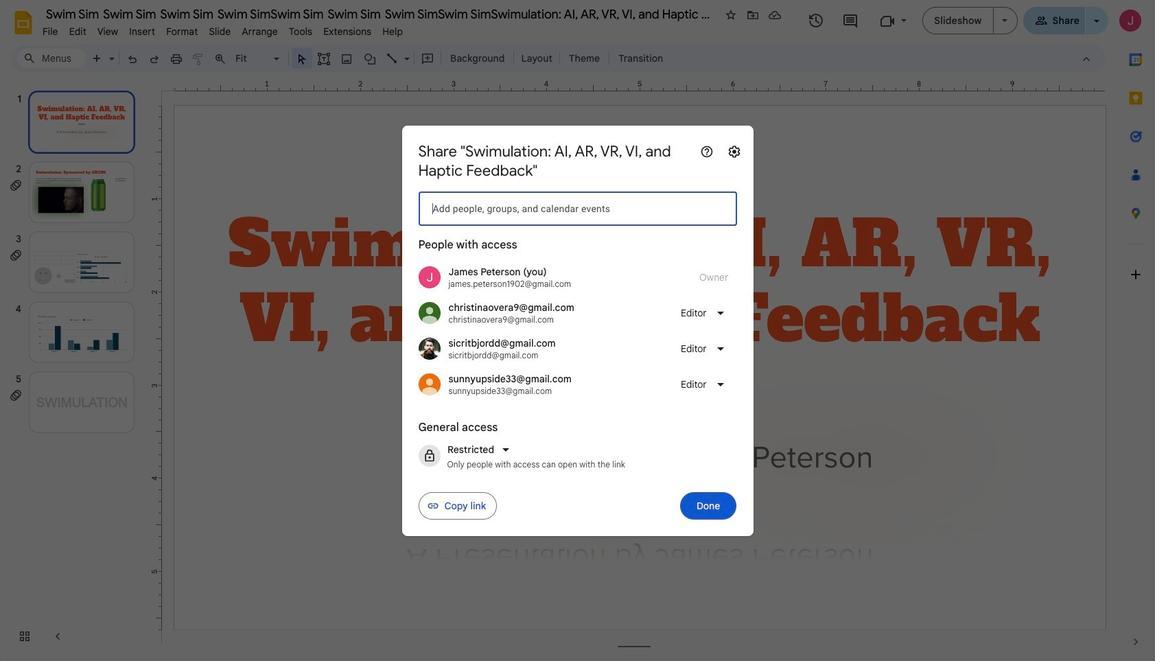 Task type: describe. For each thing, give the bounding box(es) containing it.
select (esc) image
[[295, 52, 309, 66]]

Star checkbox
[[722, 5, 741, 25]]

tab list inside menu bar banner
[[1117, 41, 1156, 623]]

Rename text field
[[37, 5, 720, 22]]

menu bar inside menu bar banner
[[37, 18, 409, 41]]

undo (⌘z) image
[[126, 52, 139, 66]]

text box image
[[317, 52, 331, 66]]

add comment (⌘+option+m) image
[[421, 52, 435, 66]]

zoom image
[[214, 52, 227, 66]]

show all comments image
[[842, 13, 859, 29]]

share. shared with 3 people. image
[[1035, 14, 1048, 26]]

slides home image
[[11, 10, 36, 35]]

Menus field
[[17, 49, 86, 68]]

main toolbar
[[85, 48, 670, 69]]



Task type: locate. For each thing, give the bounding box(es) containing it.
application
[[0, 0, 1156, 661]]

redo (⌘y) image
[[148, 52, 161, 66]]

last edit was on october 30, 2023 image
[[808, 12, 825, 29]]

print (⌘p) image
[[170, 52, 183, 66]]

move image
[[746, 8, 760, 22]]

navigation
[[0, 78, 151, 661]]

paint format image
[[192, 52, 205, 66]]

menu bar
[[37, 18, 409, 41]]

new slide (ctrl+m) image
[[91, 52, 104, 66]]

menu bar banner
[[0, 0, 1156, 661]]

star image
[[724, 8, 738, 22]]

hide the menus (ctrl+shift+f) image
[[1080, 52, 1094, 66]]

line image
[[386, 52, 400, 66]]

document status: saved to drive. image
[[768, 8, 782, 22]]

tab list
[[1117, 41, 1156, 623]]



Task type: vqa. For each thing, say whether or not it's contained in the screenshot.
Page orientation 3 'element' in the top left of the page
no



